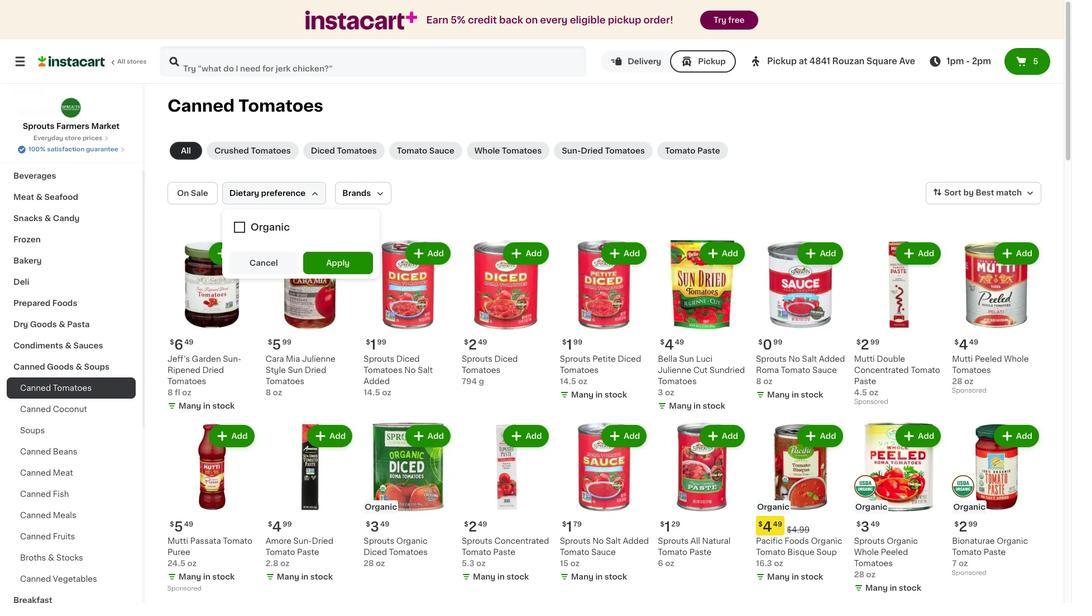 Task type: describe. For each thing, give the bounding box(es) containing it.
2 for sprouts concentrated tomato paste
[[469, 521, 477, 534]]

salt for 0
[[802, 355, 817, 363]]

pickup for pickup
[[698, 58, 726, 65]]

sun- inside amore sun-dried tomato paste 2.8 oz
[[294, 538, 312, 545]]

many in stock for $ 2 49
[[473, 573, 529, 581]]

sprouts organic diced tomatoes 28 oz
[[364, 538, 428, 568]]

oz inside sprouts no salt added roma tomato sauce 8 oz
[[764, 377, 773, 385]]

sponsored badge image for 7
[[953, 570, 986, 577]]

$ for mutti passata tomato puree
[[170, 521, 174, 528]]

tomato inside amore sun-dried tomato paste 2.8 oz
[[266, 549, 295, 557]]

sponsored badge image for 28
[[953, 388, 986, 394]]

$ for sprouts no salt added roma tomato sauce
[[759, 339, 763, 346]]

$ 1 29
[[660, 521, 680, 534]]

condiments & sauces
[[13, 342, 103, 350]]

tomatoes inside mutti peeled whole tomatoes 28 oz
[[953, 366, 991, 374]]

28 inside sprouts organic whole peeled tomatoes 28 oz
[[854, 571, 865, 579]]

meat & seafood
[[13, 193, 78, 201]]

tomato inside mutti passata tomato puree 24.5 oz
[[223, 538, 253, 545]]

tomato inside pacific foods organic tomato bisque soup 16.3 oz
[[756, 549, 786, 556]]

peeled inside mutti peeled whole tomatoes 28 oz
[[975, 355, 1002, 363]]

order!
[[644, 16, 674, 25]]

back
[[499, 16, 523, 25]]

sprouts for sprouts diced tomatoes no salt added 14.5 oz
[[364, 355, 394, 363]]

organic inside pacific foods organic tomato bisque soup 16.3 oz
[[811, 538, 843, 545]]

5%
[[451, 16, 466, 25]]

$ 4 49 for mutti peeled whole tomatoes
[[955, 338, 979, 351]]

whole tomatoes
[[475, 147, 542, 155]]

$ 4 49 inside $4.49 original price: $4.99 element
[[759, 521, 782, 534]]

tomatoes inside 'link'
[[605, 147, 645, 155]]

0 vertical spatial sauce
[[429, 147, 454, 155]]

add button for sprouts no salt added tomato sauce
[[603, 426, 646, 446]]

paste inside sprouts concentrated tomato paste 5.3 oz
[[493, 549, 516, 556]]

stock for $ 6 49
[[212, 402, 235, 410]]

canned for canned vegetables link
[[20, 575, 51, 583]]

4.5
[[854, 389, 867, 396]]

all for all stores
[[117, 59, 125, 65]]

many in stock for $ 1 99
[[571, 391, 627, 399]]

broths & stocks link
[[7, 547, 136, 569]]

oz inside jeff's garden sun- ripened dried tomatoes 8 fl oz
[[182, 389, 191, 396]]

6 inside "sprouts all natural tomato paste 6 oz"
[[658, 560, 663, 568]]

49 for jeff's garden sun- ripened dried tomatoes
[[184, 339, 194, 346]]

many for $ 3 49
[[866, 584, 888, 592]]

stock for $ 5 49
[[212, 573, 235, 581]]

sprouts brands
[[13, 108, 75, 116]]

square
[[867, 57, 897, 65]]

everyday store prices link
[[33, 134, 109, 143]]

0 vertical spatial canned tomatoes
[[168, 98, 323, 114]]

canned coconut
[[20, 406, 87, 413]]

mutti for 4
[[953, 355, 973, 363]]

oz inside cara mia julienne style sun dried tomatoes 8 oz
[[273, 389, 282, 396]]

3 for sprouts organic whole peeled tomatoes
[[861, 521, 870, 534]]

guarantee
[[86, 146, 118, 152]]

on
[[526, 16, 538, 25]]

no for 1
[[593, 538, 604, 545]]

many in stock for $ 4 99
[[277, 573, 333, 581]]

add button for amore sun-dried tomato paste
[[308, 426, 352, 446]]

sale
[[191, 189, 208, 197]]

add button for sprouts no salt added roma tomato sauce
[[799, 244, 842, 264]]

petite
[[593, 355, 616, 363]]

0 vertical spatial soups
[[84, 363, 109, 371]]

add button for sprouts organic whole peeled tomatoes
[[897, 426, 940, 446]]

pickup at 4841 rouzan square ave
[[767, 57, 916, 65]]

5 button
[[1005, 48, 1051, 75]]

many for $ 4 99
[[277, 573, 299, 581]]

$ for sprouts concentrated tomato paste
[[464, 521, 469, 528]]

best
[[976, 189, 995, 197]]

tomatoes inside jeff's garden sun- ripened dried tomatoes 8 fl oz
[[168, 377, 206, 385]]

canned up 'all' link on the top of the page
[[168, 98, 235, 114]]

stock down bisque
[[801, 573, 824, 581]]

sprouts for sprouts petite diced tomatoes 14.5 oz
[[560, 355, 591, 363]]

24.5
[[168, 560, 185, 568]]

4 up pacific
[[763, 521, 772, 534]]

tomatoes inside "bella sun luci julienne cut sundried tomatoes 3 oz"
[[658, 377, 697, 385]]

1 for sprouts petite diced tomatoes
[[567, 338, 572, 351]]

tomato inside bionaturae organic tomato paste 7 oz
[[953, 549, 982, 557]]

satisfaction
[[47, 146, 84, 152]]

pacific
[[756, 538, 783, 545]]

oz inside "sprouts all natural tomato paste 6 oz"
[[665, 560, 675, 568]]

rouzan
[[833, 57, 865, 65]]

$ for sprouts no salt added tomato sauce
[[562, 521, 567, 528]]

49 inside $4.49 original price: $4.99 element
[[773, 521, 782, 528]]

diced inside sprouts organic diced tomatoes 28 oz
[[364, 549, 387, 557]]

canned for canned tomatoes link on the left bottom of the page
[[20, 384, 51, 392]]

sprouts no salt added tomato sauce 15 oz
[[560, 538, 649, 568]]

added inside sprouts diced tomatoes no salt added 14.5 oz
[[364, 377, 390, 385]]

diced tomatoes link
[[303, 142, 385, 160]]

dried inside amore sun-dried tomato paste 2.8 oz
[[312, 538, 333, 545]]

apply button
[[303, 252, 373, 274]]

canned fish link
[[7, 484, 136, 505]]

dietary preference
[[229, 189, 306, 197]]

mutti inside mutti passata tomato puree 24.5 oz
[[168, 538, 188, 545]]

$ for sprouts diced tomatoes
[[464, 339, 469, 346]]

service type group
[[601, 50, 736, 73]]

3 inside "bella sun luci julienne cut sundried tomatoes 3 oz"
[[658, 389, 663, 396]]

2.8
[[266, 560, 278, 568]]

farmers
[[56, 122, 89, 130]]

add for amore sun-dried tomato paste
[[330, 432, 346, 440]]

Search field
[[161, 47, 585, 76]]

snacks & candy
[[13, 214, 80, 222]]

broths
[[20, 554, 46, 562]]

tomatoes inside sprouts organic diced tomatoes 28 oz
[[389, 549, 428, 557]]

tomatoes inside cara mia julienne style sun dried tomatoes 8 oz
[[266, 377, 304, 385]]

$ 0 99
[[759, 338, 783, 351]]

sun inside "bella sun luci julienne cut sundried tomatoes 3 oz"
[[679, 355, 694, 363]]

sauce inside sprouts no salt added roma tomato sauce 8 oz
[[813, 366, 837, 374]]

canned fruits
[[20, 533, 75, 541]]

garden
[[192, 355, 221, 363]]

sprouts farmers market
[[23, 122, 120, 130]]

canned coconut link
[[7, 399, 136, 420]]

diced inside sprouts diced tomatoes 794 g
[[495, 355, 518, 363]]

sun- inside jeff's garden sun- ripened dried tomatoes 8 fl oz
[[223, 355, 241, 363]]

add button for sprouts diced tomatoes
[[505, 244, 548, 264]]

sauces
[[73, 342, 103, 350]]

add for sprouts no salt added roma tomato sauce
[[820, 250, 837, 257]]

pickup button
[[670, 50, 736, 73]]

cancel
[[250, 259, 278, 267]]

tomato inside mutti double concentrated tomato paste 4.5 oz
[[911, 366, 941, 374]]

passata
[[190, 538, 221, 545]]

foods for prepared
[[52, 299, 77, 307]]

0 horizontal spatial 6
[[174, 338, 183, 351]]

g
[[479, 377, 484, 385]]

stock for $ 1 99
[[605, 391, 627, 399]]

oz inside sprouts concentrated tomato paste 5.3 oz
[[476, 560, 486, 568]]

amore sun-dried tomato paste 2.8 oz
[[266, 538, 333, 568]]

4 for mutti peeled whole tomatoes
[[959, 338, 968, 351]]

$ for sprouts petite diced tomatoes
[[562, 339, 567, 346]]

sun-dried tomatoes link
[[554, 142, 653, 160]]

$ 4 99
[[268, 521, 292, 534]]

oz inside "bella sun luci julienne cut sundried tomatoes 3 oz"
[[665, 389, 675, 396]]

bionaturae
[[953, 538, 995, 545]]

$ 5 49
[[170, 521, 193, 534]]

every
[[540, 16, 568, 25]]

dried inside sun-dried tomatoes 'link'
[[581, 147, 603, 155]]

oz inside mutti double concentrated tomato paste 4.5 oz
[[869, 389, 879, 396]]

instacart logo image
[[38, 55, 105, 68]]

14.5 inside sprouts diced tomatoes no salt added 14.5 oz
[[364, 389, 380, 396]]

whole for sprouts organic whole peeled tomatoes 28 oz
[[854, 549, 879, 557]]

99 for bionaturae organic tomato paste
[[969, 521, 978, 528]]

preference
[[261, 189, 306, 197]]

1 horizontal spatial meat
[[53, 469, 73, 477]]

& left 'pasta'
[[59, 321, 65, 328]]

$ 2 99 for bionaturae
[[955, 521, 978, 534]]

sprouts for sprouts farmers market
[[23, 122, 54, 130]]

no for 0
[[789, 355, 800, 363]]

stores
[[127, 59, 147, 65]]

sprouts organic whole peeled tomatoes 28 oz
[[854, 538, 918, 579]]

added for 0
[[819, 355, 845, 363]]

100% satisfaction guarantee
[[29, 146, 118, 152]]

all stores link
[[38, 46, 147, 77]]

brands button
[[335, 182, 392, 204]]

mutti peeled whole tomatoes 28 oz
[[953, 355, 1029, 385]]

frozen
[[13, 236, 41, 244]]

tomato inside sprouts concentrated tomato paste 5.3 oz
[[462, 549, 491, 556]]

sprouts diced tomatoes no salt added 14.5 oz
[[364, 355, 433, 396]]

many for $ 0 99
[[767, 391, 790, 399]]

puree
[[168, 549, 190, 556]]

store
[[65, 135, 81, 141]]

canned meals link
[[7, 505, 136, 526]]

$4.49 original price: $4.99 element
[[756, 516, 845, 536]]

0 horizontal spatial canned tomatoes
[[20, 384, 92, 392]]

$ for mutti peeled whole tomatoes
[[955, 339, 959, 346]]

sprouts farmers market link
[[23, 97, 120, 132]]

& for candy
[[45, 214, 51, 222]]

stock for $ 2 49
[[507, 573, 529, 581]]

many down 16.3 in the bottom right of the page
[[767, 573, 790, 581]]

49 for sprouts diced tomatoes
[[478, 339, 487, 346]]

oz inside sprouts organic whole peeled tomatoes 28 oz
[[867, 571, 876, 579]]

peeled inside sprouts organic whole peeled tomatoes 28 oz
[[881, 549, 908, 557]]

dairy & eggs link
[[7, 144, 136, 165]]

whole for mutti peeled whole tomatoes 28 oz
[[1004, 355, 1029, 363]]

sponsored badge image for paste
[[854, 399, 888, 405]]

recipes
[[13, 87, 46, 95]]

794
[[462, 377, 477, 385]]

canned for canned coconut link
[[20, 406, 51, 413]]

in for $ 4 99
[[301, 573, 309, 581]]

sprouts for sprouts diced tomatoes 794 g
[[462, 355, 493, 363]]

product group containing 6
[[168, 240, 257, 414]]

paste inside mutti double concentrated tomato paste 4.5 oz
[[854, 377, 877, 385]]

$4.99
[[787, 526, 810, 534]]

oz inside sprouts no salt added tomato sauce 15 oz
[[571, 560, 580, 568]]

$ 1 79
[[562, 521, 582, 534]]

best match
[[976, 189, 1022, 197]]

oz inside mutti peeled whole tomatoes 28 oz
[[965, 377, 974, 385]]

pickup at 4841 rouzan square ave button
[[750, 46, 916, 77]]

1 for sprouts no salt added tomato sauce
[[567, 521, 572, 534]]

organic inside bionaturae organic tomato paste 7 oz
[[997, 538, 1028, 545]]

oz inside sprouts petite diced tomatoes 14.5 oz
[[578, 377, 588, 385]]

earn 5% credit back on every eligible pickup order!
[[426, 16, 674, 25]]

0 horizontal spatial whole
[[475, 147, 500, 155]]

tomatoes inside sprouts diced tomatoes no salt added 14.5 oz
[[364, 366, 403, 374]]

99 for sprouts diced tomatoes no salt added
[[377, 339, 386, 346]]

29
[[672, 521, 680, 528]]

everyday
[[33, 135, 63, 141]]

paste inside amore sun-dried tomato paste 2.8 oz
[[297, 549, 319, 557]]

sprouts for sprouts organic diced tomatoes 28 oz
[[364, 538, 394, 545]]

2 for bionaturae organic tomato paste
[[959, 521, 968, 534]]

goods for canned
[[47, 363, 74, 371]]

tomatoes inside sprouts diced tomatoes 794 g
[[462, 366, 501, 374]]

mutti for 2
[[854, 355, 875, 363]]

dietary preference button
[[222, 182, 326, 204]]

bella
[[658, 355, 677, 363]]

all inside "sprouts all natural tomato paste 6 oz"
[[691, 538, 700, 545]]

sprouts for sprouts no salt added tomato sauce 15 oz
[[560, 538, 591, 545]]

15
[[560, 560, 569, 568]]

many in stock for $ 3 49
[[866, 584, 922, 592]]

canned goods & soups
[[13, 363, 109, 371]]

in for $ 4 49
[[694, 402, 701, 410]]

sun- inside sun-dried tomatoes 'link'
[[562, 147, 581, 155]]

organic inside sprouts organic whole peeled tomatoes 28 oz
[[887, 538, 918, 545]]

sprouts farmers market logo image
[[61, 97, 82, 118]]

many for $ 2 49
[[473, 573, 496, 581]]

diced inside sprouts diced tomatoes no salt added 14.5 oz
[[396, 355, 420, 363]]

on sale button
[[168, 182, 218, 204]]

jeff's garden sun- ripened dried tomatoes 8 fl oz
[[168, 355, 241, 396]]

sprouts for sprouts concentrated tomato paste 5.3 oz
[[462, 538, 493, 545]]

100% satisfaction guarantee button
[[17, 143, 125, 154]]

$ for amore sun-dried tomato paste
[[268, 521, 272, 528]]

everyday store prices
[[33, 135, 102, 141]]



Task type: locate. For each thing, give the bounding box(es) containing it.
49 up sprouts organic diced tomatoes 28 oz
[[380, 521, 390, 528]]

1 horizontal spatial $ 2 99
[[955, 521, 978, 534]]

sponsored badge image down '4.5'
[[854, 399, 888, 405]]

2 vertical spatial all
[[691, 538, 700, 545]]

& inside "link"
[[48, 554, 54, 562]]

$ for bella sun luci julienne cut sundried tomatoes
[[660, 339, 665, 346]]

$ left the 79
[[562, 521, 567, 528]]

mutti passata tomato puree 24.5 oz
[[168, 538, 253, 568]]

oz inside mutti passata tomato puree 24.5 oz
[[187, 560, 197, 568]]

$ 1 99 up sprouts petite diced tomatoes 14.5 oz
[[562, 338, 583, 351]]

add button for pacific foods organic tomato bisque soup
[[799, 426, 842, 446]]

1 vertical spatial sun-
[[223, 355, 241, 363]]

soup
[[817, 549, 837, 556]]

luci
[[696, 355, 713, 363]]

$ 3 49
[[366, 521, 390, 534], [857, 521, 880, 534]]

on sale
[[177, 189, 208, 197]]

5 right the '2pm'
[[1033, 58, 1039, 65]]

sauce inside sprouts no salt added tomato sauce 15 oz
[[592, 549, 616, 557]]

0 horizontal spatial mutti
[[168, 538, 188, 545]]

1 vertical spatial brands
[[343, 189, 371, 197]]

99 inside $ 0 99
[[774, 339, 783, 346]]

$ 5 99
[[268, 338, 292, 351]]

2 horizontal spatial 5
[[1033, 58, 1039, 65]]

stock down amore sun-dried tomato paste 2.8 oz
[[310, 573, 333, 581]]

4
[[665, 338, 674, 351], [959, 338, 968, 351], [763, 521, 772, 534], [272, 521, 282, 534]]

1 for sprouts all natural tomato paste
[[665, 521, 671, 534]]

2 $ 3 49 from the left
[[857, 521, 880, 534]]

mutti inside mutti double concentrated tomato paste 4.5 oz
[[854, 355, 875, 363]]

sun inside cara mia julienne style sun dried tomatoes 8 oz
[[288, 366, 303, 374]]

99 up "amore"
[[283, 521, 292, 528]]

dried inside cara mia julienne style sun dried tomatoes 8 oz
[[305, 366, 326, 374]]

ripened
[[168, 366, 200, 374]]

0 vertical spatial sun-
[[562, 147, 581, 155]]

0 horizontal spatial brands
[[47, 108, 75, 116]]

many down "bella sun luci julienne cut sundried tomatoes 3 oz"
[[669, 402, 692, 410]]

$ inside '$ 4 99'
[[268, 521, 272, 528]]

1 vertical spatial sun
[[288, 366, 303, 374]]

canned tomatoes up canned coconut
[[20, 384, 92, 392]]

$ inside $ 1 29
[[660, 521, 665, 528]]

1 horizontal spatial added
[[623, 538, 649, 545]]

brands down "diced tomatoes" on the top left of the page
[[343, 189, 371, 197]]

1 vertical spatial $ 2 49
[[464, 521, 487, 534]]

vegetables
[[53, 575, 97, 583]]

$ for sprouts diced tomatoes no salt added
[[366, 339, 370, 346]]

$ 2 49 for sprouts concentrated tomato paste
[[464, 521, 487, 534]]

49 inside the $ 6 49
[[184, 339, 194, 346]]

canned for canned beans 'link'
[[20, 448, 51, 456]]

oz inside bionaturae organic tomato paste 7 oz
[[959, 560, 968, 568]]

many
[[767, 391, 790, 399], [571, 391, 594, 399], [179, 402, 201, 410], [669, 402, 692, 410], [179, 573, 201, 581], [473, 573, 496, 581], [767, 573, 790, 581], [277, 573, 299, 581], [571, 573, 594, 581], [866, 584, 888, 592]]

tomato paste
[[665, 147, 720, 155]]

many down sprouts no salt added tomato sauce 15 oz
[[571, 573, 594, 581]]

1 $ 1 99 from the left
[[366, 338, 386, 351]]

3 up sprouts organic whole peeled tomatoes 28 oz
[[861, 521, 870, 534]]

$ for bionaturae organic tomato paste
[[955, 521, 959, 528]]

49 up sprouts concentrated tomato paste 5.3 oz
[[478, 521, 487, 528]]

canned
[[168, 98, 235, 114], [13, 363, 45, 371], [20, 384, 51, 392], [20, 406, 51, 413], [20, 448, 51, 456], [20, 469, 51, 477], [20, 490, 51, 498], [20, 512, 51, 519], [20, 533, 51, 541], [20, 575, 51, 583]]

julienne down bella
[[658, 366, 692, 374]]

1 $ 2 49 from the top
[[464, 338, 487, 351]]

oz inside sprouts diced tomatoes no salt added 14.5 oz
[[382, 389, 391, 396]]

2 horizontal spatial all
[[691, 538, 700, 545]]

$ 2 99 up double
[[857, 338, 880, 351]]

sponsored badge image down 24.5 on the left bottom
[[168, 586, 201, 592]]

in down sprouts concentrated tomato paste 5.3 oz
[[498, 573, 505, 581]]

whole inside sprouts organic whole peeled tomatoes 28 oz
[[854, 549, 879, 557]]

28 for 3
[[364, 560, 374, 568]]

$ up pacific
[[759, 521, 763, 528]]

49 for sprouts concentrated tomato paste
[[478, 521, 487, 528]]

try free
[[714, 16, 745, 24]]

8 inside cara mia julienne style sun dried tomatoes 8 oz
[[266, 389, 271, 396]]

snacks
[[13, 214, 43, 222]]

julienne inside cara mia julienne style sun dried tomatoes 8 oz
[[302, 355, 336, 363]]

delivery button
[[601, 50, 670, 73]]

deli link
[[7, 271, 136, 293]]

0 vertical spatial 6
[[174, 338, 183, 351]]

99 inside '$ 4 99'
[[283, 521, 292, 528]]

sprouts inside sprouts no salt added tomato sauce 15 oz
[[560, 538, 591, 545]]

tomato inside "sprouts all natural tomato paste 6 oz"
[[658, 549, 688, 557]]

5 for $ 5 49
[[174, 521, 183, 534]]

$ up sprouts diced tomatoes 794 g
[[464, 339, 469, 346]]

& for stocks
[[48, 554, 54, 562]]

49 for mutti peeled whole tomatoes
[[970, 339, 979, 346]]

dried
[[581, 147, 603, 155], [202, 366, 224, 374], [305, 366, 326, 374], [312, 538, 333, 545]]

stock down mutti passata tomato puree 24.5 oz
[[212, 573, 235, 581]]

in down sprouts petite diced tomatoes 14.5 oz
[[596, 391, 603, 399]]

goods for dry
[[30, 321, 57, 328]]

1 vertical spatial goods
[[47, 363, 74, 371]]

1 horizontal spatial salt
[[606, 538, 621, 545]]

deli
[[13, 278, 29, 286]]

2 up sprouts diced tomatoes 794 g
[[469, 338, 477, 351]]

$ inside $ 0 99
[[759, 339, 763, 346]]

$ 3 49 up sprouts organic diced tomatoes 28 oz
[[366, 521, 390, 534]]

2 for sprouts diced tomatoes
[[469, 338, 477, 351]]

stock for $ 4 99
[[310, 573, 333, 581]]

canned vegetables link
[[7, 569, 136, 590]]

add for sprouts organic diced tomatoes
[[428, 432, 444, 440]]

$ 2 99 up bionaturae at the bottom
[[955, 521, 978, 534]]

express icon image
[[306, 11, 417, 29]]

1pm - 2pm
[[947, 57, 991, 65]]

0 vertical spatial peeled
[[975, 355, 1002, 363]]

$ inside the $ 6 49
[[170, 339, 174, 346]]

1 left 29
[[665, 521, 671, 534]]

2 item badge image from the left
[[953, 475, 975, 498]]

1 vertical spatial 6
[[658, 560, 663, 568]]

tomato sauce link
[[389, 142, 462, 160]]

-
[[966, 57, 970, 65]]

1 horizontal spatial all
[[181, 147, 191, 155]]

0 vertical spatial 28
[[953, 377, 963, 385]]

0 horizontal spatial all
[[117, 59, 125, 65]]

99 up mia
[[282, 339, 292, 346]]

beans
[[53, 448, 77, 456]]

0 horizontal spatial 28
[[364, 560, 374, 568]]

4 for bella sun luci julienne cut sundried tomatoes
[[665, 338, 674, 351]]

brands inside sprouts brands link
[[47, 108, 75, 116]]

0
[[763, 338, 772, 351]]

0 horizontal spatial $ 4 49
[[660, 338, 684, 351]]

100%
[[29, 146, 46, 152]]

stock down sprouts organic whole peeled tomatoes 28 oz
[[899, 584, 922, 592]]

many down 'fl'
[[179, 402, 201, 410]]

produce link
[[7, 123, 136, 144]]

many for $ 5 49
[[179, 573, 201, 581]]

2 up bionaturae at the bottom
[[959, 521, 968, 534]]

tomato inside sprouts no salt added tomato sauce 15 oz
[[560, 549, 590, 557]]

sprouts inside sprouts diced tomatoes 794 g
[[462, 355, 493, 363]]

pickup inside popup button
[[767, 57, 797, 65]]

2 vertical spatial 28
[[854, 571, 865, 579]]

1 horizontal spatial sun-
[[294, 538, 312, 545]]

$ 2 99 for mutti
[[857, 338, 880, 351]]

1 horizontal spatial canned tomatoes
[[168, 98, 323, 114]]

in for $ 3 49
[[890, 584, 897, 592]]

whole tomatoes link
[[467, 142, 550, 160]]

many in stock for $ 4 49
[[669, 402, 725, 410]]

0 horizontal spatial sauce
[[429, 147, 454, 155]]

1 for sprouts diced tomatoes no salt added
[[370, 338, 376, 351]]

99 up bionaturae at the bottom
[[969, 521, 978, 528]]

49 up sprouts diced tomatoes 794 g
[[478, 339, 487, 346]]

4 up mutti peeled whole tomatoes 28 oz
[[959, 338, 968, 351]]

28 inside sprouts organic diced tomatoes 28 oz
[[364, 560, 374, 568]]

2 for mutti double concentrated tomato paste
[[861, 338, 869, 351]]

canned for canned meals link
[[20, 512, 51, 519]]

sprouts for sprouts no salt added roma tomato sauce 8 oz
[[756, 355, 787, 363]]

0 horizontal spatial $ 1 99
[[366, 338, 386, 351]]

all left natural
[[691, 538, 700, 545]]

prepared
[[13, 299, 50, 307]]

49 for sprouts organic diced tomatoes
[[380, 521, 390, 528]]

8 for sprouts no salt added roma tomato sauce 8 oz
[[756, 377, 762, 385]]

0 vertical spatial $ 2 99
[[857, 338, 880, 351]]

crushed
[[214, 147, 249, 155]]

0 horizontal spatial meat
[[13, 193, 34, 201]]

0 vertical spatial brands
[[47, 108, 75, 116]]

8 inside jeff's garden sun- ripened dried tomatoes 8 fl oz
[[168, 389, 173, 396]]

0 vertical spatial 14.5
[[560, 377, 576, 385]]

$ 3 49 for sprouts organic whole peeled tomatoes
[[857, 521, 880, 534]]

prepared foods
[[13, 299, 77, 307]]

market
[[91, 122, 120, 130]]

add for sprouts diced tomatoes
[[526, 250, 542, 257]]

99 up double
[[871, 339, 880, 346]]

diced inside sprouts petite diced tomatoes 14.5 oz
[[618, 355, 641, 363]]

canned beans
[[20, 448, 77, 456]]

1 horizontal spatial $ 3 49
[[857, 521, 880, 534]]

$ 2 49
[[464, 338, 487, 351], [464, 521, 487, 534]]

6
[[174, 338, 183, 351], [658, 560, 663, 568]]

canned up canned meat
[[20, 448, 51, 456]]

add button for sprouts diced tomatoes no salt added
[[406, 244, 450, 264]]

99 for amore sun-dried tomato paste
[[283, 521, 292, 528]]

$ for mutti double concentrated tomato paste
[[857, 339, 861, 346]]

2 horizontal spatial whole
[[1004, 355, 1029, 363]]

0 vertical spatial added
[[819, 355, 845, 363]]

sponsored badge image
[[953, 388, 986, 394], [854, 399, 888, 405], [953, 570, 986, 577], [168, 586, 201, 592]]

0 vertical spatial all
[[117, 59, 125, 65]]

49 for mutti passata tomato puree
[[184, 521, 193, 528]]

all link
[[170, 142, 202, 160]]

soups inside 'link'
[[20, 427, 45, 435]]

4 up bella
[[665, 338, 674, 351]]

1 vertical spatial 14.5
[[364, 389, 380, 396]]

canned meals
[[20, 512, 76, 519]]

stock for $ 4 49
[[703, 402, 725, 410]]

product group
[[168, 240, 257, 414], [266, 240, 355, 398], [364, 240, 453, 398], [462, 240, 551, 387], [560, 240, 649, 403], [658, 240, 747, 414], [756, 240, 845, 403], [854, 240, 944, 408], [953, 240, 1042, 397], [168, 423, 257, 595], [266, 423, 355, 585], [364, 423, 453, 569], [462, 423, 551, 585], [560, 423, 649, 585], [658, 423, 747, 569], [756, 423, 845, 585], [854, 423, 944, 596], [953, 423, 1042, 579]]

1 horizontal spatial sun
[[679, 355, 694, 363]]

$ up sprouts organic diced tomatoes 28 oz
[[366, 521, 370, 528]]

$ 1 99
[[366, 338, 386, 351], [562, 338, 583, 351]]

1 up sprouts petite diced tomatoes 14.5 oz
[[567, 338, 572, 351]]

49 for bella sun luci julienne cut sundried tomatoes
[[675, 339, 684, 346]]

$ 1 99 up sprouts diced tomatoes no salt added 14.5 oz
[[366, 338, 386, 351]]

99 for cara mia julienne style sun dried tomatoes
[[282, 339, 292, 346]]

0 vertical spatial meat
[[13, 193, 34, 201]]

foods down $4.99
[[785, 538, 809, 545]]

match
[[996, 189, 1022, 197]]

2 $ 2 49 from the top
[[464, 521, 487, 534]]

canned for canned fish link
[[20, 490, 51, 498]]

sprouts for sprouts brands
[[13, 108, 45, 116]]

many in stock down pacific foods organic tomato bisque soup 16.3 oz
[[767, 573, 824, 581]]

many down sprouts petite diced tomatoes 14.5 oz
[[571, 391, 594, 399]]

meat up snacks
[[13, 193, 34, 201]]

added
[[819, 355, 845, 363], [364, 377, 390, 385], [623, 538, 649, 545]]

in down sprouts organic whole peeled tomatoes 28 oz
[[890, 584, 897, 592]]

whole
[[475, 147, 500, 155], [1004, 355, 1029, 363], [854, 549, 879, 557]]

stock down sprouts no salt added tomato sauce 15 oz
[[605, 573, 627, 581]]

1 horizontal spatial $ 1 99
[[562, 338, 583, 351]]

many for $ 1 99
[[571, 391, 594, 399]]

canned inside canned beans 'link'
[[20, 448, 51, 456]]

$ up cara
[[268, 339, 272, 346]]

1 vertical spatial whole
[[1004, 355, 1029, 363]]

99 up sprouts diced tomatoes no salt added 14.5 oz
[[377, 339, 386, 346]]

sun down mia
[[288, 366, 303, 374]]

salt inside sprouts no salt added tomato sauce 15 oz
[[606, 538, 621, 545]]

0 horizontal spatial added
[[364, 377, 390, 385]]

canned inside canned meals link
[[20, 512, 51, 519]]

item badge image
[[854, 475, 877, 498], [953, 475, 975, 498]]

2 vertical spatial sun-
[[294, 538, 312, 545]]

& left eggs in the top of the page
[[37, 151, 44, 159]]

0 horizontal spatial peeled
[[881, 549, 908, 557]]

None search field
[[160, 46, 587, 77]]

stock
[[801, 391, 824, 399], [605, 391, 627, 399], [212, 402, 235, 410], [703, 402, 725, 410], [212, 573, 235, 581], [507, 573, 529, 581], [801, 573, 824, 581], [310, 573, 333, 581], [605, 573, 627, 581], [899, 584, 922, 592]]

stock for $ 0 99
[[801, 391, 824, 399]]

7
[[953, 560, 957, 568]]

all left stores
[[117, 59, 125, 65]]

many down 2.8
[[277, 573, 299, 581]]

peeled
[[975, 355, 1002, 363], [881, 549, 908, 557]]

$ up sprouts petite diced tomatoes 14.5 oz
[[562, 339, 567, 346]]

1 item badge image from the left
[[854, 475, 877, 498]]

2 vertical spatial salt
[[606, 538, 621, 545]]

in for $ 6 49
[[203, 402, 210, 410]]

$ 2 99
[[857, 338, 880, 351], [955, 521, 978, 534]]

5 up puree
[[174, 521, 183, 534]]

bakery
[[13, 257, 42, 265]]

all
[[117, 59, 125, 65], [181, 147, 191, 155], [691, 538, 700, 545]]

$ 3 49 up sprouts organic whole peeled tomatoes 28 oz
[[857, 521, 880, 534]]

1 horizontal spatial 28
[[854, 571, 865, 579]]

0 horizontal spatial item badge image
[[854, 475, 877, 498]]

canned for the canned goods & soups link on the left bottom
[[13, 363, 45, 371]]

foods
[[52, 299, 77, 307], [785, 538, 809, 545]]

1 horizontal spatial julienne
[[658, 366, 692, 374]]

add button for sprouts concentrated tomato paste
[[505, 426, 548, 446]]

$ for sprouts all natural tomato paste
[[660, 521, 665, 528]]

0 vertical spatial foods
[[52, 299, 77, 307]]

no inside sprouts no salt added tomato sauce 15 oz
[[593, 538, 604, 545]]

1 horizontal spatial whole
[[854, 549, 879, 557]]

sprouts concentrated tomato paste 5.3 oz
[[462, 538, 549, 568]]

2 horizontal spatial salt
[[802, 355, 817, 363]]

goods down the prepared foods
[[30, 321, 57, 328]]

2 vertical spatial no
[[593, 538, 604, 545]]

4 up "amore"
[[272, 521, 282, 534]]

add
[[231, 250, 248, 257], [330, 250, 346, 257], [428, 250, 444, 257], [526, 250, 542, 257], [624, 250, 640, 257], [722, 250, 738, 257], [820, 250, 837, 257], [918, 250, 935, 257], [1016, 250, 1033, 257], [231, 432, 248, 440], [330, 432, 346, 440], [428, 432, 444, 440], [526, 432, 542, 440], [624, 432, 640, 440], [722, 432, 738, 440], [820, 432, 837, 440], [918, 432, 935, 440], [1016, 432, 1033, 440]]

concentrated inside sprouts concentrated tomato paste 5.3 oz
[[495, 538, 549, 545]]

stock down sprouts petite diced tomatoes 14.5 oz
[[605, 391, 627, 399]]

canned inside canned vegetables link
[[20, 575, 51, 583]]

$ 2 49 for sprouts diced tomatoes
[[464, 338, 487, 351]]

49 for sprouts organic whole peeled tomatoes
[[871, 521, 880, 528]]

in for $ 1 99
[[596, 391, 603, 399]]

many down the 5.3
[[473, 573, 496, 581]]

$ 4 49 up pacific
[[759, 521, 782, 534]]

0 horizontal spatial no
[[405, 366, 416, 374]]

$ up roma
[[759, 339, 763, 346]]

99 right 0
[[774, 339, 783, 346]]

1 vertical spatial 5
[[272, 338, 281, 351]]

canned down condiments
[[13, 363, 45, 371]]

$ 4 49
[[660, 338, 684, 351], [955, 338, 979, 351], [759, 521, 782, 534]]

added inside sprouts no salt added roma tomato sauce 8 oz
[[819, 355, 845, 363]]

canned for canned fruits link
[[20, 533, 51, 541]]

0 horizontal spatial 5
[[174, 521, 183, 534]]

$ left 29
[[660, 521, 665, 528]]

0 horizontal spatial $ 3 49
[[366, 521, 390, 534]]

sprouts for sprouts all natural tomato paste 6 oz
[[658, 538, 689, 545]]

$ up jeff's
[[170, 339, 174, 346]]

$ for sprouts organic whole peeled tomatoes
[[857, 521, 861, 528]]

add for jeff's garden sun- ripened dried tomatoes
[[231, 250, 248, 257]]

mutti
[[854, 355, 875, 363], [953, 355, 973, 363], [168, 538, 188, 545]]

add button for sprouts petite diced tomatoes
[[603, 244, 646, 264]]

Best match Sort by field
[[926, 182, 1042, 204]]

whole inside mutti peeled whole tomatoes 28 oz
[[1004, 355, 1029, 363]]

dried inside jeff's garden sun- ripened dried tomatoes 8 fl oz
[[202, 366, 224, 374]]

in down jeff's garden sun- ripened dried tomatoes 8 fl oz
[[203, 402, 210, 410]]

condiments & sauces link
[[7, 335, 136, 356]]

diced inside diced tomatoes link
[[311, 147, 335, 155]]

stocks
[[56, 554, 83, 562]]

many for $ 6 49
[[179, 402, 201, 410]]

$ for sprouts organic diced tomatoes
[[366, 521, 370, 528]]

$ 1 99 for sprouts diced tomatoes no salt added
[[366, 338, 386, 351]]

0 horizontal spatial julienne
[[302, 355, 336, 363]]

2 horizontal spatial $ 4 49
[[955, 338, 979, 351]]

8
[[756, 377, 762, 385], [168, 389, 173, 396], [266, 389, 271, 396]]

in down amore sun-dried tomato paste 2.8 oz
[[301, 573, 309, 581]]

amore
[[266, 538, 292, 545]]

many in stock down sprouts no salt added roma tomato sauce 8 oz
[[767, 391, 824, 399]]

& for sauces
[[65, 342, 72, 350]]

0 vertical spatial whole
[[475, 147, 500, 155]]

double
[[877, 355, 906, 363]]

tomato
[[397, 147, 427, 155], [665, 147, 696, 155], [781, 366, 811, 374], [911, 366, 941, 374], [223, 538, 253, 545], [462, 549, 491, 556], [756, 549, 786, 556], [266, 549, 295, 557], [560, 549, 590, 557], [658, 549, 688, 557], [953, 549, 982, 557]]

many in stock down sprouts concentrated tomato paste 5.3 oz
[[473, 573, 529, 581]]

49 up sprouts organic whole peeled tomatoes 28 oz
[[871, 521, 880, 528]]

stock down jeff's garden sun- ripened dried tomatoes 8 fl oz
[[212, 402, 235, 410]]

added for 1
[[623, 538, 649, 545]]

foods for pacific
[[785, 538, 809, 545]]

in
[[792, 391, 799, 399], [596, 391, 603, 399], [203, 402, 210, 410], [694, 402, 701, 410], [203, 573, 210, 581], [498, 573, 505, 581], [792, 573, 799, 581], [301, 573, 309, 581], [596, 573, 603, 581], [890, 584, 897, 592]]

49 up mutti peeled whole tomatoes 28 oz
[[970, 339, 979, 346]]

1 horizontal spatial 5
[[272, 338, 281, 351]]

sprouts inside sprouts organic whole peeled tomatoes 28 oz
[[854, 538, 885, 545]]

salt inside sprouts diced tomatoes no salt added 14.5 oz
[[418, 366, 433, 374]]

99 inside $ 5 99
[[282, 339, 292, 346]]

2 vertical spatial sauce
[[592, 549, 616, 557]]

tomatoes inside sprouts organic whole peeled tomatoes 28 oz
[[854, 560, 893, 568]]

add for sprouts all natural tomato paste
[[722, 432, 738, 440]]

concentrated inside mutti double concentrated tomato paste 4.5 oz
[[854, 366, 909, 374]]

1 vertical spatial added
[[364, 377, 390, 385]]

3 for sprouts organic diced tomatoes
[[370, 521, 379, 534]]

$ up '4.5'
[[857, 339, 861, 346]]

added inside sprouts no salt added tomato sauce 15 oz
[[623, 538, 649, 545]]

& up canned tomatoes link on the left bottom of the page
[[76, 363, 82, 371]]

1 horizontal spatial mutti
[[854, 355, 875, 363]]

canned down broths
[[20, 575, 51, 583]]

paste inside "sprouts all natural tomato paste 6 oz"
[[690, 549, 712, 557]]

by
[[964, 189, 974, 197]]

99 up sprouts petite diced tomatoes 14.5 oz
[[574, 339, 583, 346]]

sprouts inside "sprouts all natural tomato paste 6 oz"
[[658, 538, 689, 545]]

0 horizontal spatial $ 2 99
[[857, 338, 880, 351]]

stock down "bella sun luci julienne cut sundried tomatoes 3 oz"
[[703, 402, 725, 410]]

1 vertical spatial concentrated
[[495, 538, 549, 545]]

bisque
[[788, 549, 815, 556]]

8 left 'fl'
[[168, 389, 173, 396]]

0 horizontal spatial sun
[[288, 366, 303, 374]]

0 horizontal spatial foods
[[52, 299, 77, 307]]

1 horizontal spatial peeled
[[975, 355, 1002, 363]]

1 horizontal spatial no
[[593, 538, 604, 545]]

tomatoes inside sprouts petite diced tomatoes 14.5 oz
[[560, 366, 599, 374]]

many in stock
[[767, 391, 824, 399], [571, 391, 627, 399], [179, 402, 235, 410], [669, 402, 725, 410], [179, 573, 235, 581], [473, 573, 529, 581], [767, 573, 824, 581], [277, 573, 333, 581], [571, 573, 627, 581], [866, 584, 922, 592]]

99 for sprouts petite diced tomatoes
[[574, 339, 583, 346]]

no inside sprouts no salt added roma tomato sauce 8 oz
[[789, 355, 800, 363]]

2 horizontal spatial 8
[[756, 377, 762, 385]]

canned goods & soups link
[[7, 356, 136, 378]]

4841
[[810, 57, 831, 65]]

1 horizontal spatial concentrated
[[854, 366, 909, 374]]

2 vertical spatial whole
[[854, 549, 879, 557]]

49 inside the $ 5 49
[[184, 521, 193, 528]]

$ for jeff's garden sun- ripened dried tomatoes
[[170, 339, 174, 346]]

5 inside button
[[1033, 58, 1039, 65]]

$ 4 49 up mutti peeled whole tomatoes 28 oz
[[955, 338, 979, 351]]

no inside sprouts diced tomatoes no salt added 14.5 oz
[[405, 366, 416, 374]]

canned fish
[[20, 490, 69, 498]]

28
[[953, 377, 963, 385], [364, 560, 374, 568], [854, 571, 865, 579]]

canned for canned meat link
[[20, 469, 51, 477]]

1 vertical spatial sauce
[[813, 366, 837, 374]]

2 $ 1 99 from the left
[[562, 338, 583, 351]]

1 vertical spatial all
[[181, 147, 191, 155]]

2 vertical spatial 5
[[174, 521, 183, 534]]

14.5 inside sprouts petite diced tomatoes 14.5 oz
[[560, 377, 576, 385]]

$ up bionaturae at the bottom
[[955, 521, 959, 528]]

6 up jeff's
[[174, 338, 183, 351]]

4 for amore sun-dried tomato paste
[[272, 521, 282, 534]]

0 vertical spatial goods
[[30, 321, 57, 328]]

cara mia julienne style sun dried tomatoes 8 oz
[[266, 355, 336, 396]]

in down pacific foods organic tomato bisque soup 16.3 oz
[[792, 573, 799, 581]]

$
[[170, 339, 174, 346], [464, 339, 469, 346], [759, 339, 763, 346], [268, 339, 272, 346], [366, 339, 370, 346], [562, 339, 567, 346], [660, 339, 665, 346], [857, 339, 861, 346], [955, 339, 959, 346], [170, 521, 174, 528], [464, 521, 469, 528], [759, 521, 763, 528], [268, 521, 272, 528], [366, 521, 370, 528], [562, 521, 567, 528], [660, 521, 665, 528], [857, 521, 861, 528], [955, 521, 959, 528]]

canned inside canned fruits link
[[20, 533, 51, 541]]

0 horizontal spatial 8
[[168, 389, 173, 396]]

sprouts inside sprouts no salt added roma tomato sauce 8 oz
[[756, 355, 787, 363]]

sprouts inside sprouts diced tomatoes no salt added 14.5 oz
[[364, 355, 394, 363]]

& for seafood
[[36, 193, 43, 201]]

1 horizontal spatial brands
[[343, 189, 371, 197]]

2 horizontal spatial 28
[[953, 377, 963, 385]]

product group containing 0
[[756, 240, 845, 403]]

add for sprouts concentrated tomato paste
[[526, 432, 542, 440]]

2 horizontal spatial 3
[[861, 521, 870, 534]]

1 horizontal spatial 6
[[658, 560, 663, 568]]

pickup down 'try'
[[698, 58, 726, 65]]

2 horizontal spatial no
[[789, 355, 800, 363]]

coconut
[[53, 406, 87, 413]]

1 $ 3 49 from the left
[[366, 521, 390, 534]]

99 for sprouts no salt added roma tomato sauce
[[774, 339, 783, 346]]

0 horizontal spatial pickup
[[698, 58, 726, 65]]

1 vertical spatial soups
[[20, 427, 45, 435]]

sundried
[[710, 366, 745, 374]]

soups up canned beans in the bottom of the page
[[20, 427, 45, 435]]

add for bella sun luci julienne cut sundried tomatoes
[[722, 250, 738, 257]]

cara
[[266, 355, 284, 363]]

paste inside bionaturae organic tomato paste 7 oz
[[984, 549, 1006, 557]]

1 horizontal spatial pickup
[[767, 57, 797, 65]]

canned down canned fish
[[20, 512, 51, 519]]

dairy & eggs
[[13, 151, 66, 159]]

5 up cara
[[272, 338, 281, 351]]

canned meat
[[20, 469, 73, 477]]

0 horizontal spatial sun-
[[223, 355, 241, 363]]

$ 4 49 up bella
[[660, 338, 684, 351]]

brands inside brands dropdown button
[[343, 189, 371, 197]]

oz inside amore sun-dried tomato paste 2.8 oz
[[280, 560, 290, 568]]

0 horizontal spatial 3
[[370, 521, 379, 534]]

8 down style
[[266, 389, 271, 396]]

dry goods & pasta
[[13, 321, 90, 328]]

1 horizontal spatial 3
[[658, 389, 663, 396]]

$ inside the '$ 1 79'
[[562, 521, 567, 528]]

& left sauces
[[65, 342, 72, 350]]

many in stock down sprouts petite diced tomatoes 14.5 oz
[[571, 391, 627, 399]]

goods down condiments & sauces
[[47, 363, 74, 371]]

tomato inside sprouts no salt added roma tomato sauce 8 oz
[[781, 366, 811, 374]]

on
[[177, 189, 189, 197]]

oz inside pacific foods organic tomato bisque soup 16.3 oz
[[774, 560, 784, 568]]

1 up sprouts diced tomatoes no salt added 14.5 oz
[[370, 338, 376, 351]]

0 vertical spatial sun
[[679, 355, 694, 363]]

in for $ 2 49
[[498, 573, 505, 581]]

1 horizontal spatial soups
[[84, 363, 109, 371]]

1 horizontal spatial 8
[[266, 389, 271, 396]]

canned vegetables
[[20, 575, 97, 583]]

stock for $ 1 79
[[605, 573, 627, 581]]

canned inside canned coconut link
[[20, 406, 51, 413]]

pickup for pickup at 4841 rouzan square ave
[[767, 57, 797, 65]]

many for $ 4 49
[[669, 402, 692, 410]]

$ up the 5.3
[[464, 521, 469, 528]]

many down 24.5 on the left bottom
[[179, 573, 201, 581]]

add button for sprouts organic diced tomatoes
[[406, 426, 450, 446]]

1 left the 79
[[567, 521, 572, 534]]

2 horizontal spatial sauce
[[813, 366, 837, 374]]

sprouts
[[13, 108, 45, 116], [23, 122, 54, 130], [462, 355, 493, 363], [756, 355, 787, 363], [364, 355, 394, 363], [560, 355, 591, 363], [462, 538, 493, 545], [364, 538, 394, 545], [560, 538, 591, 545], [658, 538, 689, 545], [854, 538, 885, 545]]

produce
[[13, 130, 47, 137]]

1 horizontal spatial foods
[[785, 538, 809, 545]]

canned up broths
[[20, 533, 51, 541]]

1 horizontal spatial item badge image
[[953, 475, 975, 498]]

julienne inside "bella sun luci julienne cut sundried tomatoes 3 oz"
[[658, 366, 692, 374]]

brands
[[47, 108, 75, 116], [343, 189, 371, 197]]

sponsored badge image down mutti peeled whole tomatoes 28 oz
[[953, 388, 986, 394]]

oz inside sprouts organic diced tomatoes 28 oz
[[376, 560, 385, 568]]

frozen link
[[7, 229, 136, 250]]

fish
[[53, 490, 69, 498]]

in down "bella sun luci julienne cut sundried tomatoes 3 oz"
[[694, 402, 701, 410]]

1 vertical spatial 28
[[364, 560, 374, 568]]

2 horizontal spatial mutti
[[953, 355, 973, 363]]

6 down $ 1 29
[[658, 560, 663, 568]]

$ 2 49 up sprouts diced tomatoes 794 g
[[464, 338, 487, 351]]

mutti inside mutti peeled whole tomatoes 28 oz
[[953, 355, 973, 363]]

organic inside sprouts organic diced tomatoes 28 oz
[[396, 538, 428, 545]]

0 horizontal spatial 14.5
[[364, 389, 380, 396]]



Task type: vqa. For each thing, say whether or not it's contained in the screenshot.
redeem. in the If you purchased or received a gift card on or after November 18, 2020, through our new gift card landing page or through a third-party seller, follow the steps below to redeem.
no



